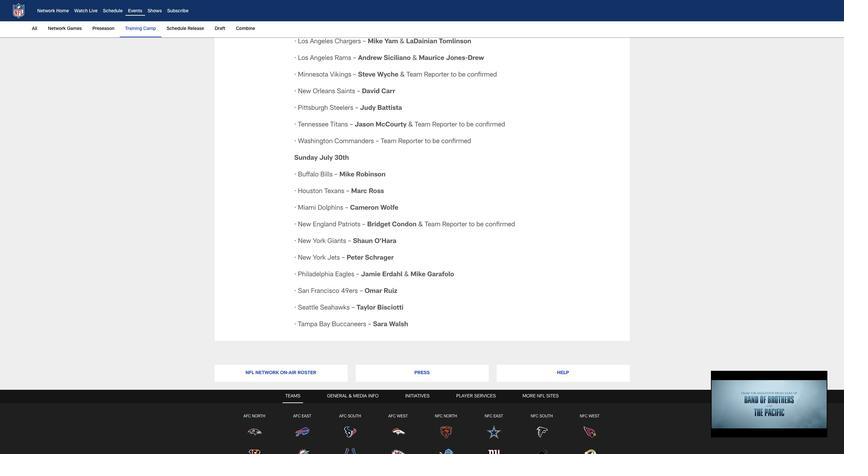 Task type: locate. For each thing, give the bounding box(es) containing it.
new up the 'pittsburgh'
[[298, 88, 311, 95]]

sunday
[[294, 155, 318, 162]]

all link
[[32, 21, 40, 37]]

1 · from the top
[[294, 39, 296, 45]]

o'hara
[[375, 238, 397, 245]]

· for · philadelphia eagles – jamie erdahl & mike garafolo
[[294, 272, 296, 278]]

nfc up arizona cardinals 'image'
[[580, 415, 588, 419]]

1 vertical spatial angeles
[[310, 55, 333, 62]]

· new york jets – peter schrager
[[294, 255, 394, 262]]

0 vertical spatial york
[[313, 238, 326, 245]]

york down england
[[313, 238, 326, 245]]

yam
[[385, 39, 398, 45]]

0 horizontal spatial west
[[397, 415, 408, 419]]

training
[[125, 27, 142, 31]]

angeles up minnesota
[[310, 55, 333, 62]]

nfc up 'dallas cowboys' icon
[[485, 415, 493, 419]]

dallas cowboys image
[[487, 425, 502, 440]]

1 horizontal spatial north
[[444, 415, 457, 419]]

orleans
[[313, 88, 335, 95]]

seahawks
[[320, 305, 350, 312]]

· for · san francisco 49ers – omar ruiz
[[294, 288, 296, 295]]

2 york from the top
[[313, 255, 326, 262]]

1 east from the left
[[302, 415, 312, 419]]

afc up buffalo bills icon
[[293, 415, 301, 419]]

schedule link
[[103, 9, 123, 14]]

1 horizontal spatial east
[[494, 415, 503, 419]]

0 horizontal spatial north
[[252, 415, 265, 419]]

· for · pittsburgh steelers – judy battista
[[294, 105, 296, 112]]

4 nfc from the left
[[580, 415, 588, 419]]

angeles left chargers
[[310, 39, 333, 45]]

4 · from the top
[[294, 88, 296, 95]]

17 · from the top
[[294, 322, 296, 328]]

york left jets
[[313, 255, 326, 262]]

– right giants
[[348, 238, 352, 245]]

mike left yam
[[368, 39, 383, 45]]

· new england patriots – bridget condon & team reporter to be confirmed
[[294, 222, 515, 228]]

3 afc from the left
[[339, 415, 347, 419]]

15 · from the top
[[294, 288, 296, 295]]

be
[[459, 72, 466, 78], [467, 122, 474, 128], [433, 138, 440, 145], [477, 222, 484, 228]]

& right wyche
[[400, 72, 405, 78]]

afc up denver broncos 'image'
[[389, 415, 396, 419]]

kansas city chiefs image
[[391, 447, 406, 454]]

· tennessee titans – jason mccourty & team reporter to be confirmed
[[294, 122, 505, 128]]

3 · from the top
[[294, 72, 296, 78]]

cameron
[[350, 205, 379, 212]]

· for · tennessee titans – jason mccourty & team reporter to be confirmed
[[294, 122, 296, 128]]

network home link
[[37, 9, 69, 14]]

0 horizontal spatial mike
[[340, 172, 355, 178]]

south up atlanta falcons image
[[540, 415, 553, 419]]

to
[[451, 72, 457, 78], [459, 122, 465, 128], [425, 138, 431, 145], [469, 222, 475, 228]]

jets
[[328, 255, 340, 262]]

teams
[[285, 394, 301, 399]]

· for · tampa bay buccaneers – sara walsh
[[294, 322, 296, 328]]

· for · new orleans saints – david carr
[[294, 88, 296, 95]]

& right "mccourty"
[[409, 122, 413, 128]]

nfl inside button
[[537, 394, 545, 399]]

1 vertical spatial network
[[48, 27, 66, 31]]

nfl left network
[[246, 371, 254, 375]]

– left marc
[[346, 188, 350, 195]]

nfc for nfc west
[[580, 415, 588, 419]]

york for jets
[[313, 255, 326, 262]]

– left judy
[[355, 105, 359, 112]]

· for · new england patriots – bridget condon & team reporter to be confirmed
[[294, 222, 296, 228]]

bridget
[[367, 222, 391, 228]]

banner containing network home
[[0, 0, 845, 37]]

nfc
[[435, 415, 443, 419], [485, 415, 493, 419], [531, 415, 539, 419], [580, 415, 588, 419]]

tab list
[[0, 390, 845, 454]]

east
[[302, 415, 312, 419], [494, 415, 503, 419]]

0 vertical spatial schedule
[[103, 9, 123, 14]]

team down "mccourty"
[[381, 138, 397, 145]]

1 horizontal spatial nfl
[[537, 394, 545, 399]]

detroit lions image
[[439, 447, 454, 454]]

11 · from the top
[[294, 222, 296, 228]]

nfc south
[[531, 415, 553, 419]]

west for nfc west
[[589, 415, 600, 419]]

washington
[[298, 138, 333, 145]]

team
[[407, 72, 423, 78], [415, 122, 431, 128], [381, 138, 397, 145], [425, 222, 441, 228]]

5 · from the top
[[294, 105, 296, 112]]

dolphins
[[318, 205, 343, 212]]

1 west from the left
[[397, 415, 408, 419]]

jamie
[[361, 272, 381, 278]]

& left maurice
[[413, 55, 417, 62]]

2 east from the left
[[494, 415, 503, 419]]

1 nfc from the left
[[435, 415, 443, 419]]

combine
[[236, 27, 255, 31]]

navigation containing afc north
[[0, 403, 845, 454]]

9 · from the top
[[294, 188, 296, 195]]

new down miami
[[298, 222, 311, 228]]

tennessee
[[298, 122, 329, 128]]

1 horizontal spatial schedule
[[167, 27, 186, 31]]

3 nfc from the left
[[531, 415, 539, 419]]

1 york from the top
[[313, 238, 326, 245]]

· philadelphia eagles – jamie erdahl & mike garafolo
[[294, 272, 455, 278]]

6 · from the top
[[294, 122, 296, 128]]

2 vertical spatial mike
[[411, 272, 426, 278]]

navigation
[[0, 403, 845, 454]]

12 · from the top
[[294, 238, 296, 245]]

east up 'dallas cowboys' icon
[[494, 415, 503, 419]]

shows
[[148, 9, 162, 14]]

0 vertical spatial network
[[37, 9, 55, 14]]

steve
[[358, 72, 376, 78]]

mike down 30th
[[340, 172, 355, 178]]

combine link
[[233, 21, 258, 37]]

network games link
[[45, 21, 84, 37]]

1 horizontal spatial west
[[589, 415, 600, 419]]

preseason
[[92, 27, 115, 31]]

· for · houston texans – marc ross
[[294, 188, 296, 195]]

more nfl sites button
[[520, 390, 562, 403]]

· for · los angeles chargers – mike yam & ladainian tomlinson
[[294, 39, 296, 45]]

14 · from the top
[[294, 272, 296, 278]]

tampa
[[298, 322, 318, 328]]

2 · from the top
[[294, 55, 296, 62]]

30th
[[335, 155, 349, 162]]

ross
[[369, 188, 384, 195]]

10 · from the top
[[294, 205, 296, 212]]

wyche
[[378, 72, 399, 78]]

philadelphia
[[298, 272, 334, 278]]

houston texans image
[[343, 425, 358, 440]]

buffalo
[[298, 172, 319, 178]]

0 vertical spatial angeles
[[310, 39, 333, 45]]

2 angeles from the top
[[310, 55, 333, 62]]

south for nfc south
[[540, 415, 553, 419]]

– right eagles
[[356, 272, 360, 278]]

schedule down subscribe on the left
[[167, 27, 186, 31]]

· for · new york giants – shaun o'hara
[[294, 238, 296, 245]]

network left games at the top of page
[[48, 27, 66, 31]]

david
[[362, 88, 380, 95]]

north up chicago bears image
[[444, 415, 457, 419]]

– left the david
[[357, 88, 360, 95]]

team down the siciliano on the left
[[407, 72, 423, 78]]

banner
[[0, 0, 845, 37]]

· for · los angeles rams – andrew siciliano & maurice jones-drew
[[294, 55, 296, 62]]

york for giants
[[313, 238, 326, 245]]

4 afc from the left
[[389, 415, 396, 419]]

saints
[[337, 88, 355, 95]]

2 south from the left
[[540, 415, 553, 419]]

team right "mccourty"
[[415, 122, 431, 128]]

omar
[[365, 288, 382, 295]]

judy
[[360, 105, 376, 112]]

– right rams
[[353, 55, 357, 62]]

new left giants
[[298, 238, 311, 245]]

robinson
[[356, 172, 386, 178]]

afc east
[[293, 415, 312, 419]]

1 angeles from the top
[[310, 39, 333, 45]]

1 vertical spatial york
[[313, 255, 326, 262]]

texans
[[324, 188, 345, 195]]

angeles
[[310, 39, 333, 45], [310, 55, 333, 62]]

2 north from the left
[[444, 415, 457, 419]]

shows link
[[148, 9, 162, 14]]

2 nfc from the left
[[485, 415, 493, 419]]

bay
[[319, 322, 330, 328]]

footer
[[0, 357, 845, 454]]

1 horizontal spatial south
[[540, 415, 553, 419]]

network left home
[[37, 9, 55, 14]]

1 vertical spatial nfl
[[537, 394, 545, 399]]

east for nfc east
[[494, 415, 503, 419]]

wolfe
[[381, 205, 399, 212]]

bills
[[321, 172, 333, 178]]

garafolo
[[428, 272, 455, 278]]

eagles
[[335, 272, 355, 278]]

watch
[[74, 9, 88, 14]]

vikings
[[330, 72, 351, 78]]

– right titans
[[350, 122, 353, 128]]

afc
[[244, 415, 251, 419], [293, 415, 301, 419], [339, 415, 347, 419], [389, 415, 396, 419]]

south up 'houston texans' image on the left of page
[[348, 415, 361, 419]]

nfc up atlanta falcons image
[[531, 415, 539, 419]]

–
[[363, 39, 366, 45], [353, 55, 357, 62], [353, 72, 357, 78], [357, 88, 360, 95], [355, 105, 359, 112], [350, 122, 353, 128], [376, 138, 379, 145], [335, 172, 338, 178], [346, 188, 350, 195], [345, 205, 349, 212], [362, 222, 366, 228], [348, 238, 352, 245], [342, 255, 345, 262], [356, 272, 360, 278], [360, 288, 363, 295], [352, 305, 355, 312], [368, 322, 372, 328]]

1 los from the top
[[298, 39, 308, 45]]

0 vertical spatial los
[[298, 39, 308, 45]]

· for · buffalo bills – mike robinson
[[294, 172, 296, 178]]

mike left garafolo
[[411, 272, 426, 278]]

england
[[313, 222, 337, 228]]

draft
[[215, 27, 225, 31]]

1 afc from the left
[[244, 415, 251, 419]]

2 new from the top
[[298, 222, 311, 228]]

new up philadelphia
[[298, 255, 311, 262]]

camp
[[143, 27, 156, 31]]

– right dolphins
[[345, 205, 349, 212]]

8 · from the top
[[294, 172, 296, 178]]

3 new from the top
[[298, 238, 311, 245]]

& inside button
[[349, 394, 352, 399]]

new for · new england patriots – bridget condon & team reporter to be confirmed
[[298, 222, 311, 228]]

mike
[[368, 39, 383, 45], [340, 172, 355, 178], [411, 272, 426, 278]]

schedule right live
[[103, 9, 123, 14]]

nfc up chicago bears image
[[435, 415, 443, 419]]

help link
[[497, 365, 630, 382]]

angeles for chargers
[[310, 39, 333, 45]]

0 horizontal spatial nfl
[[246, 371, 254, 375]]

nfc east
[[485, 415, 503, 419]]

walsh
[[389, 322, 408, 328]]

network games
[[48, 27, 82, 31]]

13 · from the top
[[294, 255, 296, 262]]

0 horizontal spatial east
[[302, 415, 312, 419]]

ladainian
[[406, 39, 438, 45]]

4 new from the top
[[298, 255, 311, 262]]

1 vertical spatial los
[[298, 55, 308, 62]]

2 afc from the left
[[293, 415, 301, 419]]

baltimore ravens image
[[247, 425, 262, 440]]

west up arizona cardinals 'image'
[[589, 415, 600, 419]]

teams button
[[283, 390, 303, 403]]

1 south from the left
[[348, 415, 361, 419]]

north
[[252, 415, 265, 419], [444, 415, 457, 419]]

north up baltimore ravens icon
[[252, 415, 265, 419]]

west up denver broncos 'image'
[[397, 415, 408, 419]]

taylor
[[357, 305, 376, 312]]

los for · los angeles rams –
[[298, 55, 308, 62]]

ruiz
[[384, 288, 398, 295]]

2 los from the top
[[298, 55, 308, 62]]

west
[[397, 415, 408, 419], [589, 415, 600, 419]]

nfl left sites
[[537, 394, 545, 399]]

home
[[56, 9, 69, 14]]

1 new from the top
[[298, 88, 311, 95]]

tab list containing teams
[[0, 390, 845, 454]]

schedule
[[103, 9, 123, 14], [167, 27, 186, 31]]

· buffalo bills – mike robinson
[[294, 172, 386, 178]]

afc for afc east
[[293, 415, 301, 419]]

– left taylor in the bottom of the page
[[352, 305, 355, 312]]

reporter
[[424, 72, 449, 78], [432, 122, 457, 128], [398, 138, 423, 145], [442, 222, 467, 228]]

1 vertical spatial mike
[[340, 172, 355, 178]]

2 west from the left
[[589, 415, 600, 419]]

east up buffalo bills icon
[[302, 415, 312, 419]]

nfc north
[[435, 415, 457, 419]]

16 · from the top
[[294, 305, 296, 312]]

1 vertical spatial schedule
[[167, 27, 186, 31]]

7 · from the top
[[294, 138, 296, 145]]

0 horizontal spatial schedule
[[103, 9, 123, 14]]

new york giants image
[[487, 447, 502, 454]]

schedule release link
[[164, 21, 207, 37]]

0 vertical spatial mike
[[368, 39, 383, 45]]

condon
[[392, 222, 417, 228]]

network inside network games link
[[48, 27, 66, 31]]

· seattle seahawks – taylor bisciotti
[[294, 305, 404, 312]]

& left the media
[[349, 394, 352, 399]]

afc up 'houston texans' image on the left of page
[[339, 415, 347, 419]]

preseason link
[[90, 21, 117, 37]]

· washington commanders – team reporter to be confirmed
[[294, 138, 471, 145]]

0 horizontal spatial south
[[348, 415, 361, 419]]

afc up baltimore ravens icon
[[244, 415, 251, 419]]

·
[[294, 39, 296, 45], [294, 55, 296, 62], [294, 72, 296, 78], [294, 88, 296, 95], [294, 105, 296, 112], [294, 122, 296, 128], [294, 138, 296, 145], [294, 172, 296, 178], [294, 188, 296, 195], [294, 205, 296, 212], [294, 222, 296, 228], [294, 238, 296, 245], [294, 255, 296, 262], [294, 272, 296, 278], [294, 288, 296, 295], [294, 305, 296, 312], [294, 322, 296, 328]]

1 north from the left
[[252, 415, 265, 419]]

· for · miami dolphins – cameron wolfe
[[294, 205, 296, 212]]



Task type: describe. For each thing, give the bounding box(es) containing it.
help
[[557, 371, 570, 375]]

general & media info
[[327, 394, 379, 399]]

chicago bears image
[[439, 425, 454, 440]]

new for · new york jets – peter schrager
[[298, 255, 311, 262]]

afc west
[[389, 415, 408, 419]]

· for · seattle seahawks – taylor bisciotti
[[294, 305, 296, 312]]

south for afc south
[[348, 415, 361, 419]]

north for nfc north
[[444, 415, 457, 419]]

1 horizontal spatial mike
[[368, 39, 383, 45]]

maurice
[[419, 55, 445, 62]]

& right condon
[[419, 222, 423, 228]]

all
[[32, 27, 37, 31]]

titans
[[330, 122, 348, 128]]

roster
[[298, 371, 317, 375]]

afc for afc west
[[389, 415, 396, 419]]

los angeles rams image
[[583, 447, 597, 454]]

– left sara
[[368, 322, 372, 328]]

2 horizontal spatial mike
[[411, 272, 426, 278]]

peter
[[347, 255, 364, 262]]

arizona cardinals image
[[583, 425, 597, 440]]

bisciotti
[[378, 305, 404, 312]]

· for · new york jets – peter schrager
[[294, 255, 296, 262]]

· san francisco 49ers – omar ruiz
[[294, 288, 398, 295]]

0 vertical spatial nfl
[[246, 371, 254, 375]]

subscribe
[[167, 9, 189, 14]]

nfc for nfc south
[[531, 415, 539, 419]]

denver broncos image
[[391, 425, 406, 440]]

new for · new orleans saints – david carr
[[298, 88, 311, 95]]

– right bills
[[335, 172, 338, 178]]

footer containing nfl network on-air roster
[[0, 357, 845, 454]]

marc
[[351, 188, 367, 195]]

nfl network on-air roster link
[[215, 365, 348, 382]]

nfc for nfc north
[[435, 415, 443, 419]]

· los angeles chargers – mike yam & ladainian tomlinson
[[294, 39, 472, 45]]

& right erdahl
[[404, 272, 409, 278]]

july
[[320, 155, 333, 162]]

· new orleans saints – david carr
[[294, 88, 395, 95]]

network for network games
[[48, 27, 66, 31]]

shaun
[[353, 238, 373, 245]]

more
[[523, 394, 536, 399]]

events
[[128, 9, 142, 14]]

· for · minnesota vikings – steve wyche & team reporter to be confirmed
[[294, 72, 296, 78]]

press
[[415, 371, 430, 375]]

battista
[[378, 105, 402, 112]]

initiatives
[[406, 394, 430, 399]]

schedule release
[[167, 27, 204, 31]]

– right jets
[[342, 255, 345, 262]]

francisco
[[311, 288, 340, 295]]

jones-
[[446, 55, 468, 62]]

chargers
[[335, 39, 361, 45]]

49ers
[[341, 288, 358, 295]]

giants
[[328, 238, 346, 245]]

info
[[368, 394, 379, 399]]

jason
[[355, 122, 374, 128]]

& right yam
[[400, 39, 405, 45]]

afc for afc south
[[339, 415, 347, 419]]

pittsburgh
[[298, 105, 328, 112]]

buffalo bills image
[[295, 425, 310, 440]]

press link
[[356, 365, 489, 382]]

network for network home
[[37, 9, 55, 14]]

– right patriots
[[362, 222, 366, 228]]

carolina panthers image
[[535, 447, 550, 454]]

tomlinson
[[439, 39, 472, 45]]

page main content main content
[[0, 0, 845, 437]]

mccourty
[[376, 122, 407, 128]]

nfl shield image
[[11, 3, 27, 19]]

commanders
[[335, 138, 374, 145]]

indianapolis colts image
[[343, 447, 358, 454]]

steelers
[[330, 105, 354, 112]]

sara
[[373, 322, 388, 328]]

schedule for schedule release
[[167, 27, 186, 31]]

· for · washington commanders – team reporter to be confirmed
[[294, 138, 296, 145]]

east for afc east
[[302, 415, 312, 419]]

subscribe link
[[167, 9, 189, 14]]

– down "mccourty"
[[376, 138, 379, 145]]

north for afc north
[[252, 415, 265, 419]]

sunday july 30th
[[294, 155, 349, 162]]

afc north
[[244, 415, 265, 419]]

angeles for rams
[[310, 55, 333, 62]]

· los angeles rams – andrew siciliano & maurice jones-drew
[[294, 55, 484, 62]]

afc for afc north
[[244, 415, 251, 419]]

schedule for schedule
[[103, 9, 123, 14]]

· pittsburgh steelers – judy battista
[[294, 105, 402, 112]]

schrager
[[365, 255, 394, 262]]

miami
[[298, 205, 316, 212]]

live
[[89, 9, 98, 14]]

los for · los angeles chargers –
[[298, 39, 308, 45]]

release
[[188, 27, 204, 31]]

– left the steve on the left top of the page
[[353, 72, 357, 78]]

rams
[[335, 55, 351, 62]]

– right chargers
[[363, 39, 366, 45]]

watch live
[[74, 9, 98, 14]]

andrew
[[358, 55, 382, 62]]

network
[[256, 371, 279, 375]]

events link
[[128, 9, 142, 14]]

miami dolphins image
[[295, 447, 310, 454]]

player
[[457, 394, 473, 399]]

carr
[[382, 88, 395, 95]]

games
[[67, 27, 82, 31]]

afc south
[[339, 415, 361, 419]]

west for afc west
[[397, 415, 408, 419]]

· tampa bay buccaneers – sara walsh
[[294, 322, 408, 328]]

general
[[327, 394, 348, 399]]

nfc west
[[580, 415, 600, 419]]

sites
[[547, 394, 559, 399]]

– right the 49ers
[[360, 288, 363, 295]]

san
[[298, 288, 309, 295]]

team right condon
[[425, 222, 441, 228]]

cincinnati bengals image
[[247, 447, 262, 454]]

services
[[474, 394, 496, 399]]

atlanta falcons image
[[535, 425, 550, 440]]

new for · new york giants – shaun o'hara
[[298, 238, 311, 245]]

nfc for nfc east
[[485, 415, 493, 419]]



Task type: vqa. For each thing, say whether or not it's contained in the screenshot.
navigation at the bottom of the page containing AFC North
yes



